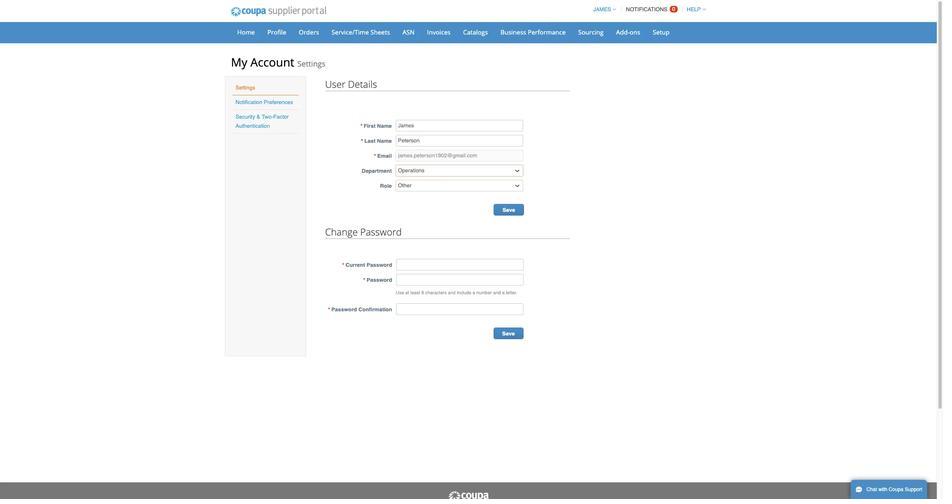 Task type: vqa. For each thing, say whether or not it's contained in the screenshot.
DETAILS
yes



Task type: locate. For each thing, give the bounding box(es) containing it.
service/time
[[332, 28, 369, 36]]

0 vertical spatial coupa supplier portal image
[[225, 1, 332, 22]]

security & two-factor authentication link
[[236, 114, 289, 129]]

and
[[448, 291, 456, 296], [494, 291, 501, 296]]

service/time sheets link
[[326, 26, 396, 38]]

save for top save button
[[503, 207, 516, 213]]

security & two-factor authentication
[[236, 114, 289, 129]]

settings
[[298, 59, 326, 69], [236, 85, 255, 91]]

name right 'first'
[[377, 123, 392, 129]]

1 and from the left
[[448, 291, 456, 296]]

notifications 0
[[626, 6, 676, 13]]

and left include
[[448, 291, 456, 296]]

factor
[[274, 114, 289, 120]]

2 and from the left
[[494, 291, 501, 296]]

chat
[[867, 487, 878, 493]]

coupa supplier portal image
[[225, 1, 332, 22], [448, 491, 490, 500]]

sourcing
[[579, 28, 604, 36]]

* for * last name
[[361, 138, 363, 144]]

name for * first name
[[377, 123, 392, 129]]

password left confirmation
[[332, 307, 357, 313]]

a left letter.
[[503, 291, 505, 296]]

password
[[360, 226, 402, 239], [367, 262, 392, 268], [367, 277, 392, 283], [332, 307, 357, 313]]

1 horizontal spatial a
[[503, 291, 505, 296]]

1 horizontal spatial coupa supplier portal image
[[448, 491, 490, 500]]

0 vertical spatial save
[[503, 207, 516, 213]]

my account settings
[[231, 54, 326, 70]]

invoices
[[427, 28, 451, 36]]

save button
[[494, 204, 524, 216], [494, 328, 524, 340]]

number
[[477, 291, 492, 296]]

1 vertical spatial settings
[[236, 85, 255, 91]]

asn link
[[397, 26, 420, 38]]

characters
[[426, 291, 447, 296]]

two-
[[262, 114, 274, 120]]

0 horizontal spatial a
[[473, 291, 475, 296]]

name
[[377, 123, 392, 129], [377, 138, 392, 144]]

details
[[348, 78, 377, 91]]

a
[[473, 291, 475, 296], [503, 291, 505, 296]]

setup link
[[648, 26, 676, 38]]

role
[[380, 183, 392, 189]]

password down the * current password
[[367, 277, 392, 283]]

None password field
[[396, 259, 524, 271], [396, 274, 524, 286], [396, 304, 524, 316], [396, 259, 524, 271], [396, 274, 524, 286], [396, 304, 524, 316]]

0 vertical spatial settings
[[298, 59, 326, 69]]

password for change password
[[360, 226, 402, 239]]

user
[[325, 78, 346, 91]]

help
[[687, 6, 701, 13]]

2 a from the left
[[503, 291, 505, 296]]

0 vertical spatial name
[[377, 123, 392, 129]]

* for * first name
[[361, 123, 363, 129]]

1 horizontal spatial settings
[[298, 59, 326, 69]]

ons
[[630, 28, 641, 36]]

include
[[457, 291, 472, 296]]

0 horizontal spatial settings
[[236, 85, 255, 91]]

*
[[361, 123, 363, 129], [361, 138, 363, 144], [374, 153, 376, 159], [342, 262, 345, 268], [364, 277, 366, 283], [328, 307, 330, 313]]

password up * password
[[367, 262, 392, 268]]

change
[[325, 226, 358, 239]]

settings up notification
[[236, 85, 255, 91]]

* current password
[[342, 262, 392, 268]]

user details
[[325, 78, 377, 91]]

None text field
[[396, 135, 523, 147], [396, 150, 523, 162], [396, 135, 523, 147], [396, 150, 523, 162]]

0
[[673, 6, 676, 12]]

1 horizontal spatial and
[[494, 291, 501, 296]]

save
[[503, 207, 516, 213], [503, 331, 515, 337]]

catalogs
[[463, 28, 488, 36]]

account
[[251, 54, 295, 70]]

1 vertical spatial name
[[377, 138, 392, 144]]

1 vertical spatial coupa supplier portal image
[[448, 491, 490, 500]]

letter.
[[506, 291, 518, 296]]

1 a from the left
[[473, 291, 475, 296]]

1 vertical spatial save
[[503, 331, 515, 337]]

password up the * current password
[[360, 226, 402, 239]]

* last name
[[361, 138, 392, 144]]

navigation
[[590, 1, 706, 18]]

None text field
[[396, 120, 523, 132]]

name right last
[[377, 138, 392, 144]]

and right the number
[[494, 291, 501, 296]]

business performance
[[501, 28, 566, 36]]

invoices link
[[422, 26, 456, 38]]

first
[[364, 123, 376, 129]]

0 horizontal spatial and
[[448, 291, 456, 296]]

james
[[594, 6, 612, 13]]

1 name from the top
[[377, 123, 392, 129]]

0 horizontal spatial coupa supplier portal image
[[225, 1, 332, 22]]

change password
[[325, 226, 402, 239]]

email
[[378, 153, 392, 159]]

asn
[[403, 28, 415, 36]]

2 name from the top
[[377, 138, 392, 144]]

setup
[[653, 28, 670, 36]]

add-
[[617, 28, 630, 36]]

* for * password
[[364, 277, 366, 283]]

a right include
[[473, 291, 475, 296]]

settings up user
[[298, 59, 326, 69]]

coupa
[[889, 487, 904, 493]]

with
[[879, 487, 888, 493]]

password for * password
[[367, 277, 392, 283]]

notification
[[236, 99, 263, 105]]



Task type: describe. For each thing, give the bounding box(es) containing it.
current
[[346, 262, 365, 268]]

catalogs link
[[458, 26, 494, 38]]

settings inside my account settings
[[298, 59, 326, 69]]

* for * email
[[374, 153, 376, 159]]

use at least 8 characters and include a number and a letter.
[[396, 291, 518, 296]]

department
[[362, 168, 392, 174]]

* password
[[364, 277, 392, 283]]

business
[[501, 28, 527, 36]]

profile
[[268, 28, 287, 36]]

authentication
[[236, 123, 270, 129]]

confirmation
[[359, 307, 392, 313]]

notifications
[[626, 6, 668, 13]]

least
[[411, 291, 420, 296]]

profile link
[[262, 26, 292, 38]]

8
[[422, 291, 424, 296]]

security
[[236, 114, 255, 120]]

navigation containing notifications 0
[[590, 1, 706, 18]]

name for * last name
[[377, 138, 392, 144]]

home
[[237, 28, 255, 36]]

* first name
[[361, 123, 392, 129]]

use
[[396, 291, 404, 296]]

my
[[231, 54, 248, 70]]

settings link
[[236, 85, 255, 91]]

password for * password confirmation
[[332, 307, 357, 313]]

orders
[[299, 28, 319, 36]]

orders link
[[294, 26, 325, 38]]

support
[[906, 487, 923, 493]]

save for bottom save button
[[503, 331, 515, 337]]

preferences
[[264, 99, 293, 105]]

* for * password confirmation
[[328, 307, 330, 313]]

* for * current password
[[342, 262, 345, 268]]

sheets
[[371, 28, 390, 36]]

1 vertical spatial save button
[[494, 328, 524, 340]]

0 vertical spatial save button
[[494, 204, 524, 216]]

&
[[257, 114, 260, 120]]

notification preferences link
[[236, 99, 293, 105]]

james link
[[590, 6, 617, 13]]

notification preferences
[[236, 99, 293, 105]]

add-ons
[[617, 28, 641, 36]]

add-ons link
[[611, 26, 646, 38]]

home link
[[232, 26, 261, 38]]

service/time sheets
[[332, 28, 390, 36]]

last
[[365, 138, 376, 144]]

help link
[[683, 6, 706, 13]]

* password confirmation
[[328, 307, 392, 313]]

business performance link
[[495, 26, 572, 38]]

chat with coupa support
[[867, 487, 923, 493]]

sourcing link
[[573, 26, 609, 38]]

chat with coupa support button
[[851, 481, 928, 500]]

* email
[[374, 153, 392, 159]]

performance
[[528, 28, 566, 36]]

at
[[406, 291, 409, 296]]



